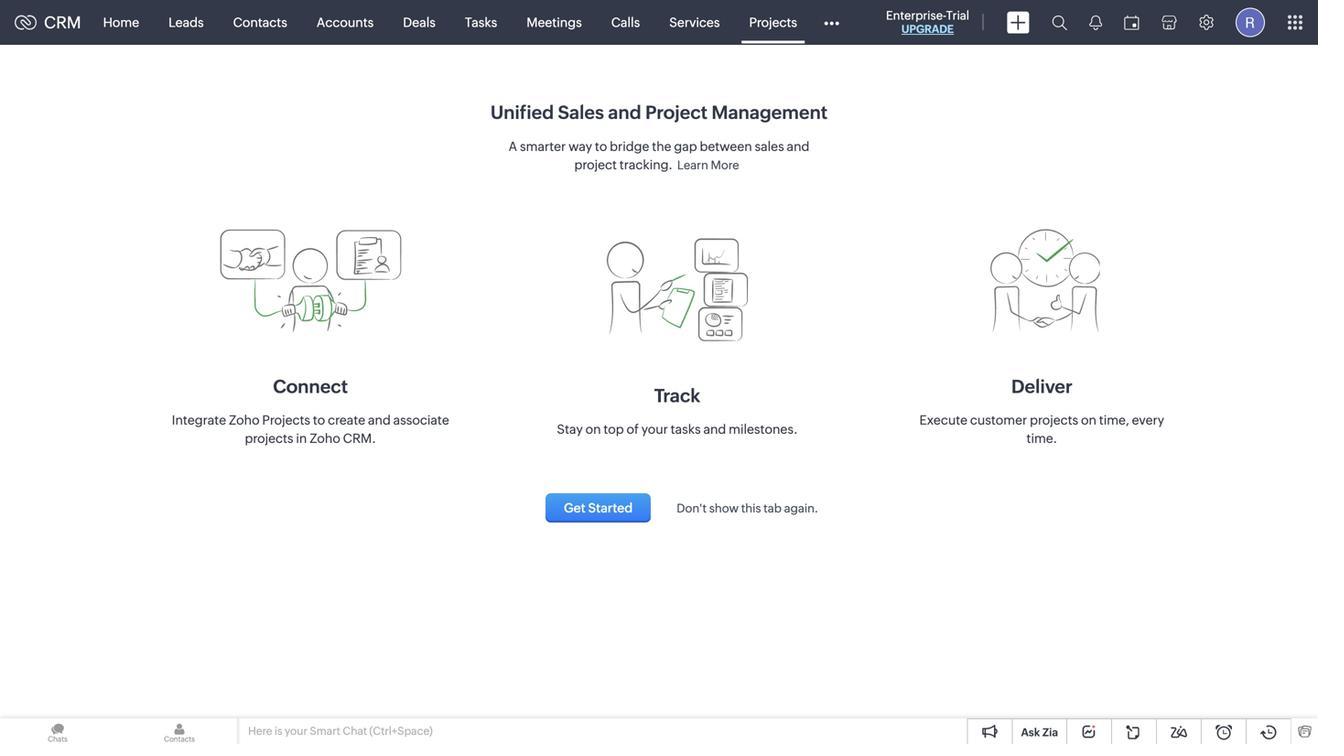 Task type: locate. For each thing, give the bounding box(es) containing it.
your right is
[[285, 725, 308, 737]]

1 vertical spatial projects
[[245, 431, 293, 446]]

1 horizontal spatial to
[[595, 139, 607, 154]]

accounts link
[[302, 0, 388, 44]]

more
[[711, 158, 739, 172]]

show
[[709, 502, 739, 515]]

your
[[642, 422, 668, 437], [285, 725, 308, 737]]

integrate zoho projects to create and associate projects in zoho crm.
[[172, 413, 449, 446]]

and up crm.
[[368, 413, 391, 428]]

your right of
[[642, 422, 668, 437]]

(ctrl+space)
[[369, 725, 433, 737]]

tab
[[764, 502, 782, 515]]

learn more
[[677, 158, 739, 172]]

unified
[[491, 102, 554, 123]]

on left time,
[[1081, 413, 1097, 428]]

upgrade
[[902, 23, 954, 35]]

zia
[[1043, 726, 1058, 739]]

projects up time.
[[1030, 413, 1079, 428]]

to left create on the bottom of page
[[313, 413, 325, 428]]

tracking.
[[620, 157, 673, 172]]

1 vertical spatial to
[[313, 413, 325, 428]]

projects left in
[[245, 431, 293, 446]]

time,
[[1099, 413, 1129, 428]]

0 horizontal spatial projects
[[245, 431, 293, 446]]

create menu element
[[996, 0, 1041, 44]]

0 horizontal spatial on
[[586, 422, 601, 437]]

zoho
[[229, 413, 260, 428], [310, 431, 340, 446]]

projects up in
[[262, 413, 310, 428]]

0 horizontal spatial projects
[[262, 413, 310, 428]]

0 horizontal spatial to
[[313, 413, 325, 428]]

and
[[608, 102, 641, 123], [787, 139, 810, 154], [368, 413, 391, 428], [703, 422, 726, 437]]

projects
[[1030, 413, 1079, 428], [245, 431, 293, 446]]

get started link
[[546, 493, 651, 523]]

get started
[[564, 501, 633, 515]]

meetings link
[[512, 0, 597, 44]]

calls link
[[597, 0, 655, 44]]

and right the tasks
[[703, 422, 726, 437]]

management
[[712, 102, 828, 123]]

chats image
[[0, 719, 115, 744]]

projects inside projects link
[[749, 15, 797, 30]]

profile image
[[1236, 8, 1265, 37]]

contacts
[[233, 15, 287, 30]]

execute
[[920, 413, 968, 428]]

projects
[[749, 15, 797, 30], [262, 413, 310, 428]]

crm link
[[15, 13, 81, 32]]

1 horizontal spatial projects
[[1030, 413, 1079, 428]]

0 vertical spatial projects
[[749, 15, 797, 30]]

1 vertical spatial projects
[[262, 413, 310, 428]]

on inside execute customer projects on time, every time.
[[1081, 413, 1097, 428]]

0 horizontal spatial zoho
[[229, 413, 260, 428]]

projects inside execute customer projects on time, every time.
[[1030, 413, 1079, 428]]

1 horizontal spatial your
[[642, 422, 668, 437]]

0 vertical spatial to
[[595, 139, 607, 154]]

stay on top of your tasks and milestones.
[[557, 422, 798, 437]]

calendar image
[[1124, 15, 1140, 30]]

1 vertical spatial your
[[285, 725, 308, 737]]

projects inside 'integrate zoho projects to create and associate projects in zoho crm.'
[[245, 431, 293, 446]]

don't show this tab again.
[[677, 502, 818, 515]]

track
[[654, 385, 701, 406]]

learn more link
[[673, 154, 744, 177]]

signals element
[[1078, 0, 1113, 45]]

on left top
[[586, 422, 601, 437]]

every
[[1132, 413, 1165, 428]]

to up project
[[595, 139, 607, 154]]

to inside 'integrate zoho projects to create and associate projects in zoho crm.'
[[313, 413, 325, 428]]

1 horizontal spatial on
[[1081, 413, 1097, 428]]

on
[[1081, 413, 1097, 428], [586, 422, 601, 437]]

this
[[741, 502, 761, 515]]

zoho right integrate
[[229, 413, 260, 428]]

deliver
[[1011, 376, 1073, 397]]

again.
[[784, 502, 818, 515]]

deals
[[403, 15, 436, 30]]

create
[[328, 413, 365, 428]]

leads
[[169, 15, 204, 30]]

to
[[595, 139, 607, 154], [313, 413, 325, 428]]

time.
[[1027, 431, 1057, 446]]

enterprise-
[[886, 9, 946, 22]]

the
[[652, 139, 672, 154]]

1 horizontal spatial zoho
[[310, 431, 340, 446]]

contacts link
[[218, 0, 302, 44]]

get
[[564, 501, 586, 515]]

1 horizontal spatial projects
[[749, 15, 797, 30]]

way
[[569, 139, 592, 154]]

0 vertical spatial projects
[[1030, 413, 1079, 428]]

smarter
[[520, 139, 566, 154]]

and right sales on the right of page
[[787, 139, 810, 154]]

0 vertical spatial your
[[642, 422, 668, 437]]

crm
[[44, 13, 81, 32]]

here
[[248, 725, 272, 737]]

project
[[574, 157, 617, 172]]

and inside a smarter way to bridge the gap between sales and project tracking.
[[787, 139, 810, 154]]

to inside a smarter way to bridge the gap between sales and project tracking.
[[595, 139, 607, 154]]

and inside 'integrate zoho projects to create and associate projects in zoho crm.'
[[368, 413, 391, 428]]

projects left other modules field
[[749, 15, 797, 30]]

zoho right in
[[310, 431, 340, 446]]

to for connect
[[313, 413, 325, 428]]



Task type: vqa. For each thing, say whether or not it's contained in the screenshot.
Enterprise-Trial Upgrade
yes



Task type: describe. For each thing, give the bounding box(es) containing it.
unified sales and project management
[[491, 102, 828, 123]]

enterprise-trial upgrade
[[886, 9, 969, 35]]

search image
[[1052, 15, 1067, 30]]

stay
[[557, 422, 583, 437]]

projects inside 'integrate zoho projects to create and associate projects in zoho crm.'
[[262, 413, 310, 428]]

execute customer projects on time, every time.
[[920, 413, 1165, 446]]

Other Modules field
[[812, 8, 851, 37]]

of
[[627, 422, 639, 437]]

a
[[509, 139, 517, 154]]

1 vertical spatial zoho
[[310, 431, 340, 446]]

services link
[[655, 0, 735, 44]]

meetings
[[527, 15, 582, 30]]

trial
[[946, 9, 969, 22]]

home link
[[88, 0, 154, 44]]

to for unified sales and project management
[[595, 139, 607, 154]]

gap
[[674, 139, 697, 154]]

deals link
[[388, 0, 450, 44]]

don't show this tab again. link
[[658, 502, 818, 515]]

associate
[[393, 413, 449, 428]]

customer
[[970, 413, 1027, 428]]

contacts image
[[122, 719, 237, 744]]

is
[[275, 725, 283, 737]]

services
[[669, 15, 720, 30]]

milestones.
[[729, 422, 798, 437]]

smart
[[310, 725, 341, 737]]

create menu image
[[1007, 11, 1030, 33]]

profile element
[[1225, 0, 1276, 44]]

projects link
[[735, 0, 812, 44]]

top
[[604, 422, 624, 437]]

accounts
[[317, 15, 374, 30]]

calls
[[611, 15, 640, 30]]

don't
[[677, 502, 707, 515]]

learn
[[677, 158, 708, 172]]

ask
[[1021, 726, 1040, 739]]

chat
[[343, 725, 367, 737]]

home
[[103, 15, 139, 30]]

a smarter way to bridge the gap between sales and project tracking.
[[509, 139, 810, 172]]

sales
[[558, 102, 604, 123]]

0 vertical spatial zoho
[[229, 413, 260, 428]]

project
[[645, 102, 708, 123]]

logo image
[[15, 15, 37, 30]]

in
[[296, 431, 307, 446]]

search element
[[1041, 0, 1078, 45]]

leads link
[[154, 0, 218, 44]]

here is your smart chat (ctrl+space)
[[248, 725, 433, 737]]

crm.
[[343, 431, 376, 446]]

0 horizontal spatial your
[[285, 725, 308, 737]]

tasks link
[[450, 0, 512, 44]]

tasks
[[671, 422, 701, 437]]

signals image
[[1089, 15, 1102, 30]]

started
[[588, 501, 633, 515]]

tasks
[[465, 15, 497, 30]]

bridge
[[610, 139, 649, 154]]

ask zia
[[1021, 726, 1058, 739]]

between
[[700, 139, 752, 154]]

connect
[[273, 376, 348, 397]]

integrate
[[172, 413, 226, 428]]

and up "bridge"
[[608, 102, 641, 123]]

sales
[[755, 139, 784, 154]]



